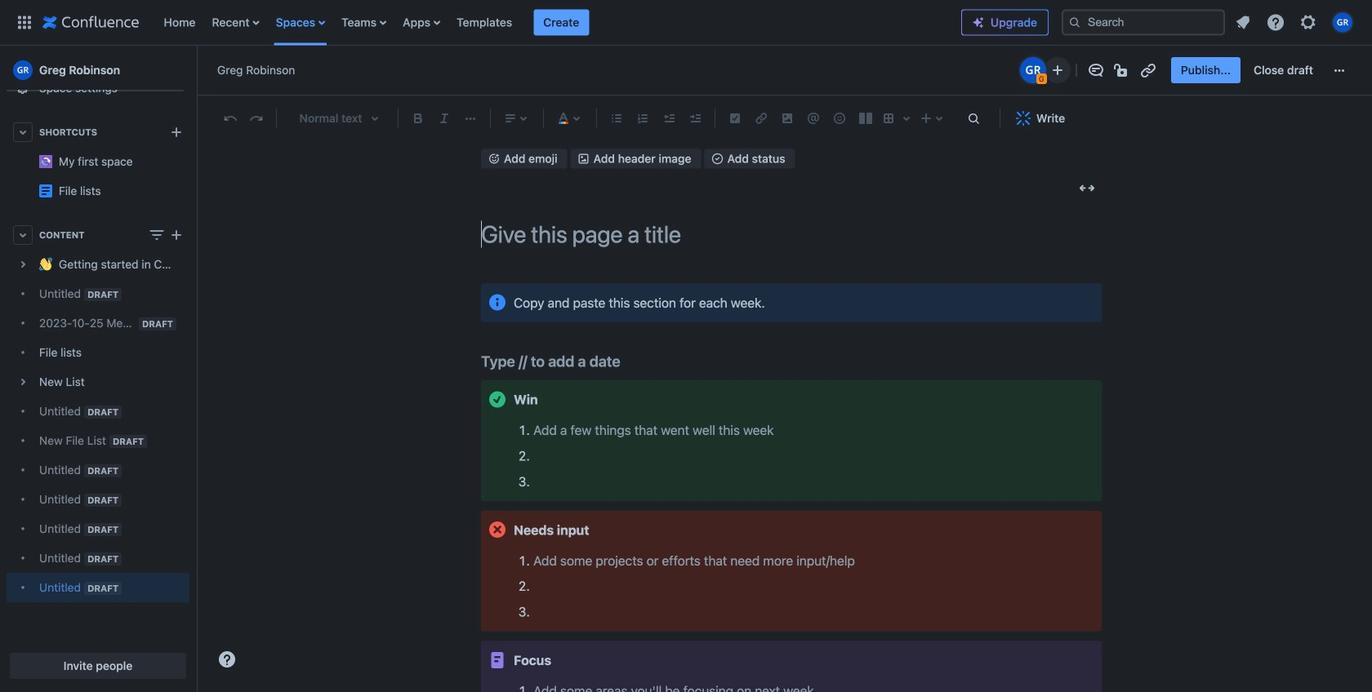 Task type: locate. For each thing, give the bounding box(es) containing it.
Main content area, start typing to enter text. text field
[[481, 284, 1102, 693]]

list for premium image
[[1228, 8, 1362, 37]]

copy link image
[[1138, 60, 1158, 80]]

help icon image
[[1266, 13, 1285, 32]]

list formating group
[[604, 105, 708, 131]]

list item inside global element
[[533, 9, 589, 36]]

Search field
[[1062, 9, 1225, 36]]

panel success image
[[488, 390, 507, 410]]

confluence image
[[42, 13, 139, 32], [42, 13, 139, 32]]

1 horizontal spatial list
[[1228, 8, 1362, 37]]

banner
[[0, 0, 1372, 46]]

premium image
[[972, 16, 985, 29]]

image icon image
[[577, 152, 590, 165]]

panel error image
[[488, 520, 507, 540]]

space element
[[0, 0, 196, 693]]

tree inside space element
[[7, 250, 189, 603]]

panel note image
[[488, 651, 507, 670]]

create a page image
[[167, 225, 186, 245]]

tree
[[7, 250, 189, 603]]

None search field
[[1062, 9, 1225, 36]]

text formatting group
[[405, 105, 483, 131]]

settings icon image
[[1299, 13, 1318, 32]]

group
[[1171, 57, 1323, 83]]

Give this page a title text field
[[481, 221, 1102, 248]]

list item
[[533, 9, 589, 36]]

list for appswitcher icon
[[156, 0, 961, 45]]

0 horizontal spatial list
[[156, 0, 961, 45]]

notification icon image
[[1233, 13, 1253, 32]]

list
[[156, 0, 961, 45], [1228, 8, 1362, 37]]

search image
[[1068, 16, 1081, 29]]



Task type: vqa. For each thing, say whether or not it's contained in the screenshot.
the Confluence image
yes



Task type: describe. For each thing, give the bounding box(es) containing it.
collapse sidebar image
[[178, 54, 214, 87]]

change view image
[[147, 225, 167, 245]]

add shortcut image
[[167, 123, 186, 142]]

appswitcher icon image
[[15, 13, 34, 32]]

invite to edit image
[[1048, 60, 1067, 80]]

global element
[[10, 0, 961, 45]]

add emoji image
[[488, 152, 501, 165]]

no restrictions image
[[1112, 60, 1132, 80]]

find and replace image
[[964, 109, 983, 128]]

make page full-width image
[[1077, 178, 1097, 198]]

more image
[[1330, 60, 1349, 80]]

file lists image
[[39, 185, 52, 198]]

panel info image
[[488, 293, 507, 313]]

comment icon image
[[1086, 60, 1106, 80]]



